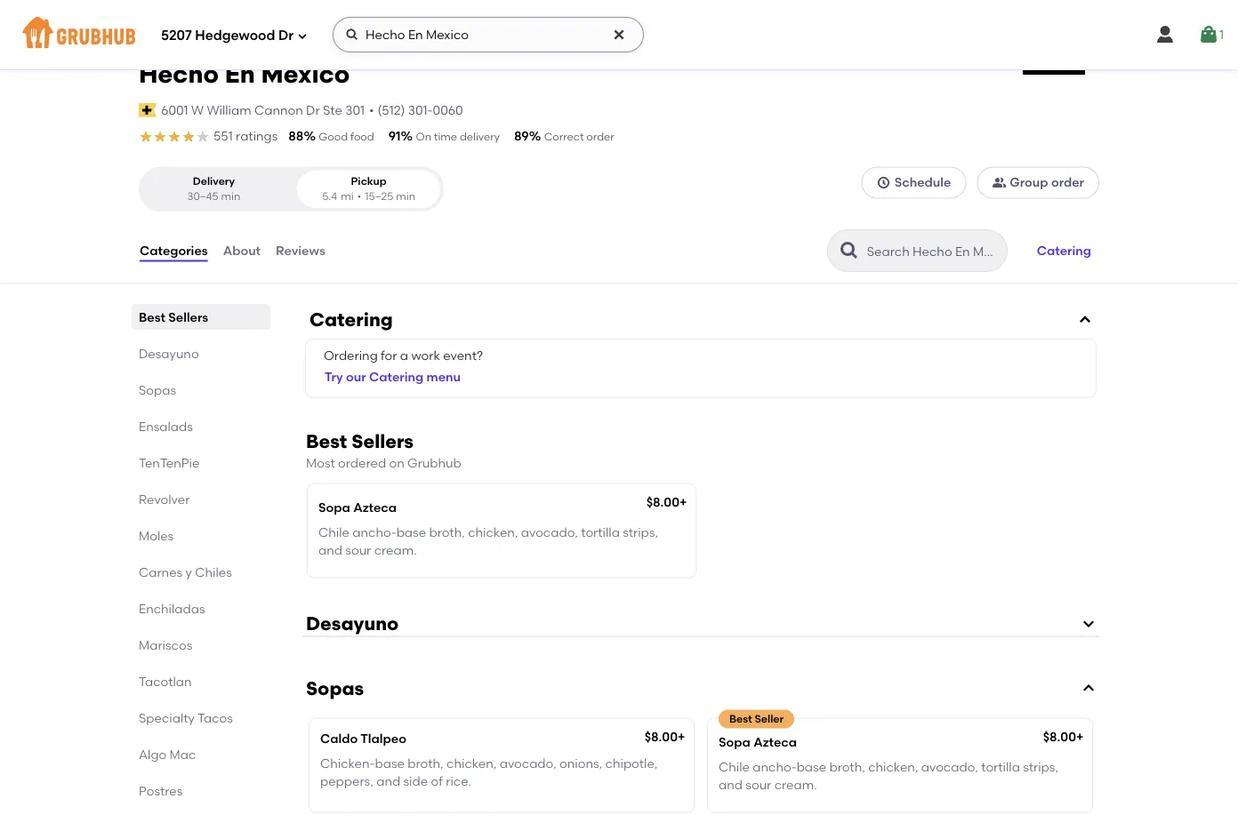 Task type: vqa. For each thing, say whether or not it's contained in the screenshot.
right soup
no



Task type: locate. For each thing, give the bounding box(es) containing it.
ratings
[[236, 129, 278, 144]]

$8.00 + for chile ancho-base broth, chicken, avocado, tortilla strips, and sour cream.
[[647, 495, 687, 510]]

+ for chile ancho-base broth, chicken, avocado, tortilla strips, and sour cream.
[[680, 495, 687, 510]]

ancho- down ordered
[[353, 525, 396, 540]]

1 vertical spatial order
[[1052, 175, 1085, 190]]

order right group
[[1052, 175, 1085, 190]]

1 horizontal spatial best
[[306, 430, 347, 453]]

reviews
[[276, 243, 325, 258]]

1 vertical spatial cream.
[[775, 778, 817, 793]]

svg image
[[1198, 24, 1220, 45], [345, 28, 359, 42], [612, 28, 626, 42], [297, 31, 308, 41], [1078, 313, 1093, 327]]

0 vertical spatial sellers
[[168, 310, 208, 325]]

1 horizontal spatial strips,
[[1023, 760, 1059, 775]]

chile down most at the left
[[319, 525, 350, 540]]

1 horizontal spatial •
[[369, 102, 374, 118]]

sopas up ensalads
[[139, 383, 176, 398]]

0 horizontal spatial sellers
[[168, 310, 208, 325]]

best
[[139, 310, 165, 325], [306, 430, 347, 453], [730, 713, 752, 726]]

0 horizontal spatial ancho-
[[353, 525, 396, 540]]

postres tab
[[139, 782, 263, 801]]

mariscos tab
[[139, 636, 263, 655]]

1 vertical spatial sellers
[[352, 430, 414, 453]]

chile down the "best seller" at the bottom right of page
[[719, 760, 750, 775]]

1 horizontal spatial min
[[396, 190, 416, 203]]

svg image inside main navigation navigation
[[1155, 24, 1176, 45]]

azteca down ordered
[[353, 500, 397, 515]]

(512)
[[378, 102, 405, 118]]

sopa azteca down ordered
[[319, 500, 397, 515]]

1 vertical spatial catering
[[310, 309, 393, 331]]

ancho-
[[353, 525, 396, 540], [753, 760, 797, 775]]

order for group order
[[1052, 175, 1085, 190]]

most
[[306, 455, 335, 471]]

revolver tab
[[139, 490, 263, 509]]

0 vertical spatial sopa azteca
[[319, 500, 397, 515]]

order
[[587, 130, 615, 143], [1052, 175, 1085, 190]]

1 vertical spatial chile
[[719, 760, 750, 775]]

2 horizontal spatial best
[[730, 713, 752, 726]]

hecho en mexico logo image
[[1023, 12, 1085, 75]]

catering down group order
[[1037, 243, 1092, 258]]

0 vertical spatial tortilla
[[581, 525, 620, 540]]

sopas tab
[[139, 381, 263, 400]]

tacos
[[198, 711, 233, 726]]

1 vertical spatial ancho-
[[753, 760, 797, 775]]

•
[[369, 102, 374, 118], [357, 190, 361, 203]]

caldo tlalpeo
[[320, 731, 406, 746]]

group
[[1010, 175, 1049, 190]]

broth,
[[429, 525, 465, 540], [408, 757, 444, 772], [830, 760, 866, 775]]

1 horizontal spatial chile ancho-base broth, chicken, avocado, tortilla strips, and sour cream.
[[719, 760, 1059, 793]]

1 horizontal spatial azteca
[[754, 735, 797, 750]]

6001
[[161, 102, 188, 118]]

sellers for best sellers most ordered on grubhub
[[352, 430, 414, 453]]

0 horizontal spatial tortilla
[[581, 525, 620, 540]]

hecho
[[139, 59, 219, 89]]

tacotlan tab
[[139, 673, 263, 691]]

sopas
[[139, 383, 176, 398], [306, 678, 364, 700]]

0 horizontal spatial min
[[221, 190, 241, 203]]

1 vertical spatial sour
[[746, 778, 772, 793]]

1 vertical spatial sopa azteca
[[719, 735, 797, 750]]

base inside "chicken-base broth, chicken, avocado, onions, chipotle, peppers, and side of rice."
[[375, 757, 405, 772]]

avocado, inside "chicken-base broth, chicken, avocado, onions, chipotle, peppers, and side of rice."
[[500, 757, 557, 772]]

best left "seller"
[[730, 713, 752, 726]]

0 vertical spatial sopa
[[319, 500, 350, 515]]

and down most at the left
[[319, 543, 343, 559]]

reviews button
[[275, 219, 326, 283]]

0060
[[433, 102, 463, 118]]

89
[[514, 129, 529, 144]]

tlalpeo
[[361, 731, 406, 746]]

categories
[[140, 243, 208, 258]]

+ for chicken-base broth, chicken, avocado, onions, chipotle, peppers, and side of rice.
[[678, 730, 685, 745]]

chicken,
[[468, 525, 518, 540], [447, 757, 497, 772], [868, 760, 919, 775]]

cream.
[[374, 543, 417, 559], [775, 778, 817, 793]]

sellers inside best sellers most ordered on grubhub
[[352, 430, 414, 453]]

0 horizontal spatial chile
[[319, 525, 350, 540]]

1 vertical spatial sopas
[[306, 678, 364, 700]]

sour down ordered
[[345, 543, 371, 559]]

min down delivery
[[221, 190, 241, 203]]

sopas inside tab
[[139, 383, 176, 398]]

correct
[[544, 130, 584, 143]]

0 horizontal spatial sopas
[[139, 383, 176, 398]]

91
[[389, 129, 401, 144]]

1 min from the left
[[221, 190, 241, 203]]

0 horizontal spatial and
[[319, 543, 343, 559]]

0 vertical spatial sopas
[[139, 383, 176, 398]]

1 horizontal spatial ancho-
[[753, 760, 797, 775]]

1 button
[[1198, 19, 1224, 51]]

svg image inside 1 'button'
[[1198, 24, 1220, 45]]

dr
[[278, 28, 294, 44], [306, 102, 320, 118]]

15–25
[[365, 190, 394, 203]]

2 vertical spatial catering
[[369, 370, 424, 385]]

order right correct on the top of the page
[[587, 130, 615, 143]]

order inside 'group order' button
[[1052, 175, 1085, 190]]

dr inside main navigation navigation
[[278, 28, 294, 44]]

sellers up desayuno tab
[[168, 310, 208, 325]]

base
[[396, 525, 426, 540], [375, 757, 405, 772], [797, 760, 827, 775]]

best inside tab
[[139, 310, 165, 325]]

cream. down on
[[374, 543, 417, 559]]

1 horizontal spatial sour
[[746, 778, 772, 793]]

svg image inside sopas button
[[1082, 682, 1096, 696]]

cannon
[[254, 102, 303, 118]]

subscription pass image
[[139, 103, 157, 117]]

1 horizontal spatial dr
[[306, 102, 320, 118]]

hedgewood
[[195, 28, 275, 44]]

enchiladas
[[139, 602, 205, 617]]

$8.00 +
[[647, 495, 687, 510], [645, 730, 685, 745], [1043, 730, 1084, 745]]

1 horizontal spatial desayuno
[[306, 613, 399, 635]]

azteca down "seller"
[[754, 735, 797, 750]]

desayuno button
[[303, 612, 1100, 637]]

1 horizontal spatial sellers
[[352, 430, 414, 453]]

catering inside button
[[1037, 243, 1092, 258]]

ordering
[[324, 348, 378, 364]]

azteca
[[353, 500, 397, 515], [754, 735, 797, 750]]

try
[[325, 370, 343, 385]]

of
[[431, 775, 443, 790]]

sopa azteca down the "best seller" at the bottom right of page
[[719, 735, 797, 750]]

0 vertical spatial catering
[[1037, 243, 1092, 258]]

0 vertical spatial sour
[[345, 543, 371, 559]]

best for best seller
[[730, 713, 752, 726]]

avocado,
[[521, 525, 578, 540], [500, 757, 557, 772], [922, 760, 979, 775]]

best seller
[[730, 713, 784, 726]]

dr up mexico
[[278, 28, 294, 44]]

carnes y chiles tab
[[139, 563, 263, 582]]

ancho- down "seller"
[[753, 760, 797, 775]]

for
[[381, 348, 397, 364]]

0 vertical spatial cream.
[[374, 543, 417, 559]]

chicken-base broth, chicken, avocado, onions, chipotle, peppers, and side of rice.
[[320, 757, 658, 790]]

0 vertical spatial azteca
[[353, 500, 397, 515]]

1 horizontal spatial order
[[1052, 175, 1085, 190]]

• (512) 301-0060
[[369, 102, 463, 118]]

mexico
[[261, 59, 350, 89]]

best inside best sellers most ordered on grubhub
[[306, 430, 347, 453]]

0 horizontal spatial best
[[139, 310, 165, 325]]

sopa down most at the left
[[319, 500, 350, 515]]

caldo
[[320, 731, 358, 746]]

1 vertical spatial azteca
[[754, 735, 797, 750]]

sour
[[345, 543, 371, 559], [746, 778, 772, 793]]

ensalads tab
[[139, 417, 263, 436]]

catering
[[1037, 243, 1092, 258], [310, 309, 393, 331], [369, 370, 424, 385]]

1 horizontal spatial sopa
[[719, 735, 751, 750]]

0 horizontal spatial desayuno
[[139, 346, 199, 361]]

catering down for
[[369, 370, 424, 385]]

best up most at the left
[[306, 430, 347, 453]]

0 vertical spatial order
[[587, 130, 615, 143]]

min right 15–25
[[396, 190, 416, 203]]

• right 301
[[369, 102, 374, 118]]

dr left ste
[[306, 102, 320, 118]]

551 ratings
[[214, 129, 278, 144]]

0 horizontal spatial dr
[[278, 28, 294, 44]]

sellers inside tab
[[168, 310, 208, 325]]

sopa
[[319, 500, 350, 515], [719, 735, 751, 750]]

Search for food, convenience, alcohol... search field
[[333, 17, 644, 52]]

sellers up on
[[352, 430, 414, 453]]

1 horizontal spatial tortilla
[[982, 760, 1020, 775]]

1 vertical spatial chile ancho-base broth, chicken, avocado, tortilla strips, and sour cream.
[[719, 760, 1059, 793]]

tacotlan
[[139, 674, 192, 690]]

1 horizontal spatial chile
[[719, 760, 750, 775]]

desayuno
[[139, 346, 199, 361], [306, 613, 399, 635]]

1 vertical spatial •
[[357, 190, 361, 203]]

2 vertical spatial best
[[730, 713, 752, 726]]

pickup
[[351, 175, 387, 188]]

and down the "best seller" at the bottom right of page
[[719, 778, 743, 793]]

0 horizontal spatial sour
[[345, 543, 371, 559]]

1 vertical spatial sopa
[[719, 735, 751, 750]]

0 vertical spatial best
[[139, 310, 165, 325]]

1 vertical spatial dr
[[306, 102, 320, 118]]

0 horizontal spatial strips,
[[623, 525, 658, 540]]

food
[[351, 130, 374, 143]]

2 min from the left
[[396, 190, 416, 203]]

$8.00 + for chicken-base broth, chicken, avocado, onions, chipotle, peppers, and side of rice.
[[645, 730, 685, 745]]

sopa down the "best seller" at the bottom right of page
[[719, 735, 751, 750]]

sopas up caldo
[[306, 678, 364, 700]]

best sellers most ordered on grubhub
[[306, 430, 462, 471]]

option group
[[139, 167, 444, 212]]

301-
[[408, 102, 433, 118]]

1 vertical spatial desayuno
[[306, 613, 399, 635]]

sopas button
[[303, 677, 1100, 702]]

algo mac
[[139, 747, 196, 763]]

0 horizontal spatial sopa azteca
[[319, 500, 397, 515]]

6001 w william cannon dr ste 301
[[161, 102, 365, 118]]

sellers for best sellers
[[168, 310, 208, 325]]

sour down the "best seller" at the bottom right of page
[[746, 778, 772, 793]]

0 horizontal spatial •
[[357, 190, 361, 203]]

catering up ordering
[[310, 309, 393, 331]]

chile ancho-base broth, chicken, avocado, tortilla strips, and sour cream.
[[319, 525, 658, 559], [719, 760, 1059, 793]]

• right mi on the top left of page
[[357, 190, 361, 203]]

1 horizontal spatial and
[[376, 775, 400, 790]]

1 vertical spatial best
[[306, 430, 347, 453]]

hecho en mexico
[[139, 59, 350, 89]]

algo mac tab
[[139, 746, 263, 764]]

1 horizontal spatial sopas
[[306, 678, 364, 700]]

0 vertical spatial desayuno
[[139, 346, 199, 361]]

specialty tacos tab
[[139, 709, 263, 728]]

svg image
[[1155, 24, 1176, 45], [877, 176, 891, 190], [1082, 617, 1096, 631], [1082, 682, 1096, 696]]

0 horizontal spatial chile ancho-base broth, chicken, avocado, tortilla strips, and sour cream.
[[319, 525, 658, 559]]

work
[[411, 348, 440, 364]]

mariscos
[[139, 638, 192, 653]]

0 horizontal spatial order
[[587, 130, 615, 143]]

best up desayuno tab
[[139, 310, 165, 325]]

0 vertical spatial dr
[[278, 28, 294, 44]]

and left side
[[376, 775, 400, 790]]

cream. down "seller"
[[775, 778, 817, 793]]

and
[[319, 543, 343, 559], [376, 775, 400, 790], [719, 778, 743, 793]]



Task type: describe. For each thing, give the bounding box(es) containing it.
301
[[345, 102, 365, 118]]

correct order
[[544, 130, 615, 143]]

ordered
[[338, 455, 386, 471]]

on
[[416, 130, 432, 143]]

88
[[289, 129, 304, 144]]

w
[[191, 102, 204, 118]]

william
[[207, 102, 251, 118]]

delivery 30–45 min
[[187, 175, 241, 203]]

$8.00 for chicken-base broth, chicken, avocado, onions, chipotle, peppers, and side of rice.
[[645, 730, 678, 745]]

delivery
[[193, 175, 235, 188]]

good food
[[319, 130, 374, 143]]

0 horizontal spatial cream.
[[374, 543, 417, 559]]

6001 w william cannon dr ste 301 button
[[160, 100, 366, 120]]

and inside "chicken-base broth, chicken, avocado, onions, chipotle, peppers, and side of rice."
[[376, 775, 400, 790]]

carnes y chiles
[[139, 565, 232, 580]]

group order button
[[977, 167, 1100, 199]]

0 vertical spatial chile ancho-base broth, chicken, avocado, tortilla strips, and sour cream.
[[319, 525, 658, 559]]

search icon image
[[839, 240, 860, 262]]

grubhub
[[408, 455, 462, 471]]

about
[[223, 243, 261, 258]]

delivery
[[460, 130, 500, 143]]

0 vertical spatial •
[[369, 102, 374, 118]]

Search Hecho En Mexico search field
[[866, 243, 1002, 260]]

min inside the pickup 5.4 mi • 15–25 min
[[396, 190, 416, 203]]

chicken, inside "chicken-base broth, chicken, avocado, onions, chipotle, peppers, and side of rice."
[[447, 757, 497, 772]]

try our catering menu button
[[317, 358, 469, 397]]

0 vertical spatial strips,
[[623, 525, 658, 540]]

30–45
[[187, 190, 219, 203]]

ordering for a work event? try our catering menu
[[324, 348, 483, 385]]

carnes
[[139, 565, 183, 580]]

1 vertical spatial strips,
[[1023, 760, 1059, 775]]

a
[[400, 348, 408, 364]]

event?
[[443, 348, 483, 364]]

desayuno inside tab
[[139, 346, 199, 361]]

1 horizontal spatial sopa azteca
[[719, 735, 797, 750]]

sopas inside button
[[306, 678, 364, 700]]

catering button
[[1029, 231, 1100, 271]]

svg image inside schedule button
[[877, 176, 891, 190]]

ensalads
[[139, 419, 193, 434]]

good
[[319, 130, 348, 143]]

(512) 301-0060 button
[[378, 101, 463, 119]]

people icon image
[[992, 176, 1007, 190]]

side
[[403, 775, 428, 790]]

specialty
[[139, 711, 195, 726]]

5.4
[[322, 190, 337, 203]]

schedule button
[[862, 167, 967, 199]]

chiles
[[195, 565, 232, 580]]

mi
[[341, 190, 354, 203]]

best for best sellers most ordered on grubhub
[[306, 430, 347, 453]]

enchiladas tab
[[139, 600, 263, 618]]

0 horizontal spatial azteca
[[353, 500, 397, 515]]

our
[[346, 370, 366, 385]]

$8.00 for chile ancho-base broth, chicken, avocado, tortilla strips, and sour cream.
[[647, 495, 680, 510]]

on
[[389, 455, 405, 471]]

1
[[1220, 27, 1224, 42]]

categories button
[[139, 219, 209, 283]]

best for best sellers
[[139, 310, 165, 325]]

5207 hedgewood dr
[[161, 28, 294, 44]]

0 vertical spatial ancho-
[[353, 525, 396, 540]]

peppers,
[[320, 775, 374, 790]]

catering inside ordering for a work event? try our catering menu
[[369, 370, 424, 385]]

1 vertical spatial tortilla
[[982, 760, 1020, 775]]

min inside delivery 30–45 min
[[221, 190, 241, 203]]

revolver
[[139, 492, 190, 507]]

onions,
[[560, 757, 603, 772]]

algo
[[139, 747, 167, 763]]

y
[[186, 565, 192, 580]]

best sellers
[[139, 310, 208, 325]]

on time delivery
[[416, 130, 500, 143]]

main navigation navigation
[[0, 0, 1238, 69]]

tentenpie
[[139, 456, 200, 471]]

rice.
[[446, 775, 472, 790]]

0 vertical spatial chile
[[319, 525, 350, 540]]

order for correct order
[[587, 130, 615, 143]]

en
[[225, 59, 255, 89]]

chipotle,
[[606, 757, 658, 772]]

option group containing delivery 30–45 min
[[139, 167, 444, 212]]

best sellers tab
[[139, 308, 263, 327]]

time
[[434, 130, 457, 143]]

about button
[[222, 219, 262, 283]]

1 horizontal spatial cream.
[[775, 778, 817, 793]]

551
[[214, 129, 233, 144]]

schedule
[[895, 175, 951, 190]]

0 horizontal spatial sopa
[[319, 500, 350, 515]]

desayuno tab
[[139, 344, 263, 363]]

specialty tacos
[[139, 711, 233, 726]]

• inside the pickup 5.4 mi • 15–25 min
[[357, 190, 361, 203]]

tentenpie tab
[[139, 454, 263, 473]]

menu
[[427, 370, 461, 385]]

ste
[[323, 102, 342, 118]]

broth, inside "chicken-base broth, chicken, avocado, onions, chipotle, peppers, and side of rice."
[[408, 757, 444, 772]]

moles
[[139, 529, 174, 544]]

svg image inside desayuno button
[[1082, 617, 1096, 631]]

5207
[[161, 28, 192, 44]]

group order
[[1010, 175, 1085, 190]]

mac
[[170, 747, 196, 763]]

2 horizontal spatial and
[[719, 778, 743, 793]]

dr inside 6001 w william cannon dr ste 301 button
[[306, 102, 320, 118]]

postres
[[139, 784, 183, 799]]

moles tab
[[139, 527, 263, 545]]

desayuno inside button
[[306, 613, 399, 635]]

seller
[[755, 713, 784, 726]]



